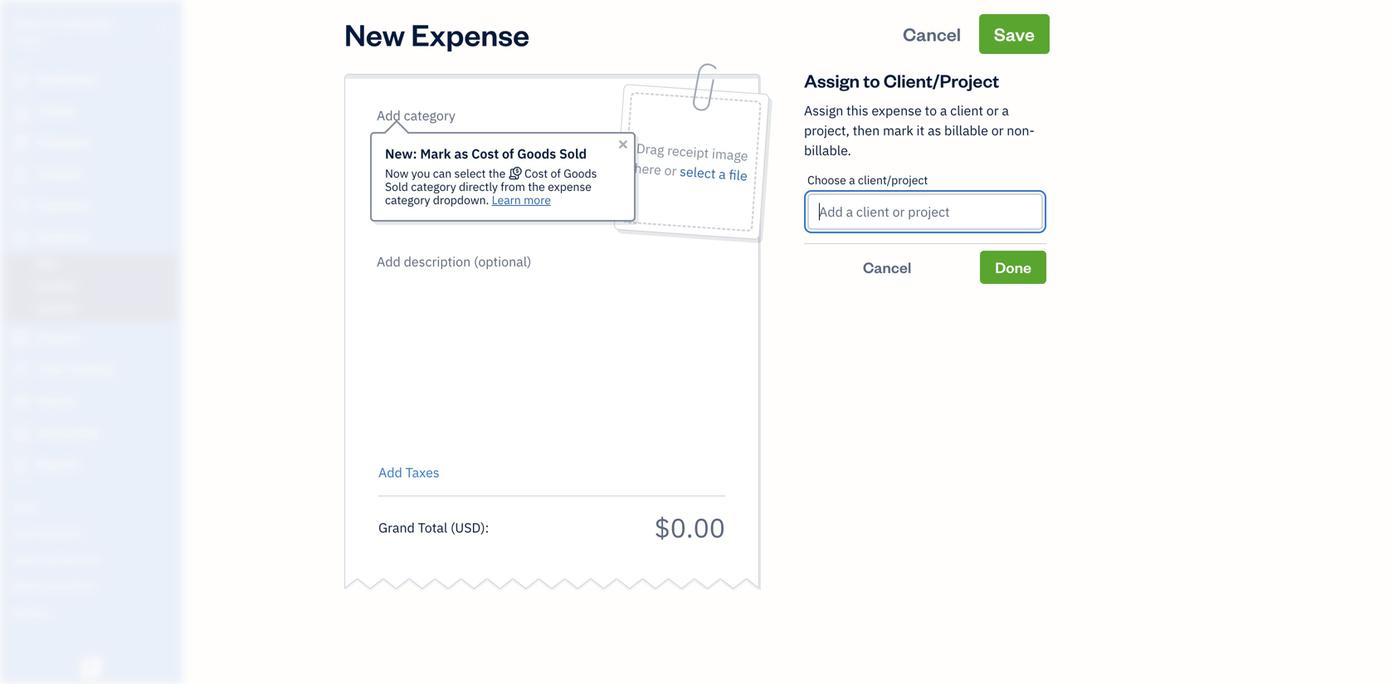 Task type: locate. For each thing, give the bounding box(es) containing it.
as right it
[[928, 122, 942, 139]]

1 horizontal spatial as
[[928, 122, 942, 139]]

sold
[[560, 145, 587, 162], [385, 179, 408, 194]]

choose a client/project
[[808, 172, 929, 188]]

goods inside cost of goods sold category directly from the expense category dropdown.
[[564, 166, 597, 181]]

category
[[411, 179, 456, 194], [385, 192, 430, 208]]

0 vertical spatial cancel
[[903, 22, 962, 46]]

cancel button
[[889, 14, 976, 54], [805, 251, 971, 284]]

here
[[634, 159, 662, 178]]

assign to client/project
[[805, 68, 1000, 92]]

of up more
[[551, 166, 561, 181]]

1 vertical spatial to
[[925, 102, 937, 119]]

add taxes button
[[379, 462, 440, 482]]

select
[[679, 162, 717, 182], [455, 166, 486, 181]]

0 horizontal spatial goods
[[517, 145, 556, 162]]

0 horizontal spatial as
[[454, 145, 469, 162]]

mark
[[883, 122, 914, 139]]

select down receipt
[[679, 162, 717, 182]]

2 vertical spatial or
[[664, 161, 678, 180]]

team members image
[[12, 526, 178, 539]]

can
[[433, 166, 452, 181]]

0 vertical spatial goods
[[517, 145, 556, 162]]

1 horizontal spatial the
[[528, 179, 545, 194]]

or
[[987, 102, 999, 119], [992, 122, 1004, 139], [664, 161, 678, 180]]

file
[[729, 166, 748, 184]]

timer image
[[11, 362, 31, 379]]

1 horizontal spatial sold
[[560, 145, 587, 162]]

as up now you can select the
[[454, 145, 469, 162]]

1 vertical spatial goods
[[564, 166, 597, 181]]

cost up more
[[525, 166, 548, 181]]

the down new: mark as cost of goods sold on the left of page
[[489, 166, 506, 181]]

Category text field
[[377, 105, 519, 125]]

new: mark as cost of goods sold
[[385, 145, 587, 162]]

goods up from
[[517, 145, 556, 162]]

a
[[941, 102, 948, 119], [1002, 102, 1010, 119], [718, 165, 727, 183], [849, 172, 856, 188]]

client/project
[[858, 172, 929, 188]]

save
[[995, 22, 1035, 46]]

or right 'here'
[[664, 161, 678, 180]]

assign inside assign this expense to a client or a project, then mark it as billable or non- billable.
[[805, 102, 844, 119]]

0 vertical spatial as
[[928, 122, 942, 139]]

expense inside cost of goods sold category directly from the expense category dropdown.
[[548, 179, 592, 194]]

assign
[[805, 68, 860, 92], [805, 102, 844, 119]]

0 horizontal spatial the
[[489, 166, 506, 181]]

to
[[864, 68, 881, 92], [925, 102, 937, 119]]

cost inside cost of goods sold category directly from the expense category dropdown.
[[525, 166, 548, 181]]

0 horizontal spatial sold
[[385, 179, 408, 194]]

estimate image
[[11, 135, 31, 152]]

1 vertical spatial expense
[[548, 179, 592, 194]]

a left file
[[718, 165, 727, 183]]

to up this
[[864, 68, 881, 92]]

the
[[489, 166, 506, 181], [528, 179, 545, 194]]

cost of goods sold category directly from the expense category dropdown.
[[385, 166, 597, 208]]

or left non-
[[992, 122, 1004, 139]]

gary's
[[13, 15, 52, 32]]

a left client
[[941, 102, 948, 119]]

done button
[[981, 251, 1047, 284]]

1 vertical spatial as
[[454, 145, 469, 162]]

of inside cost of goods sold category directly from the expense category dropdown.
[[551, 166, 561, 181]]

cancel
[[903, 22, 962, 46], [863, 257, 912, 277]]

or inside drag receipt image here or
[[664, 161, 678, 180]]

sold left you
[[385, 179, 408, 194]]

cost up cost of goods sold category directly from the expense category dropdown.
[[472, 145, 499, 162]]

expense right from
[[548, 179, 592, 194]]

gary's company owner
[[13, 15, 113, 46]]

non-
[[1007, 122, 1035, 139]]

cancel down add a client or project text field
[[863, 257, 912, 277]]

done
[[996, 257, 1032, 277]]

learn more
[[492, 192, 551, 208]]

items and services image
[[12, 552, 178, 565]]

cancel up client/project
[[903, 22, 962, 46]]

0 vertical spatial of
[[502, 145, 514, 162]]

expense up mark
[[872, 102, 922, 119]]

sold left close image
[[560, 145, 587, 162]]

assign up this
[[805, 68, 860, 92]]

client
[[951, 102, 984, 119]]

1 vertical spatial of
[[551, 166, 561, 181]]

drag
[[636, 139, 665, 159]]

as
[[928, 122, 942, 139], [454, 145, 469, 162]]

from
[[501, 179, 525, 194]]

1 horizontal spatial goods
[[564, 166, 597, 181]]

select a file
[[679, 162, 748, 184]]

goods
[[517, 145, 556, 162], [564, 166, 597, 181]]

select down new: mark as cost of goods sold on the left of page
[[455, 166, 486, 181]]

cost
[[472, 145, 499, 162], [525, 166, 548, 181]]

goods left 'here'
[[564, 166, 597, 181]]

invoice image
[[11, 167, 31, 183]]

1 assign from the top
[[805, 68, 860, 92]]

1 vertical spatial sold
[[385, 179, 408, 194]]

1 horizontal spatial select
[[679, 162, 717, 182]]

the inside cost of goods sold category directly from the expense category dropdown.
[[528, 179, 545, 194]]

add
[[379, 464, 403, 481]]

this
[[847, 102, 869, 119]]

to inside assign this expense to a client or a project, then mark it as billable or non- billable.
[[925, 102, 937, 119]]

assign this expense to a client or a project, then mark it as billable or non- billable.
[[805, 102, 1035, 159]]

now you can select the
[[385, 166, 509, 181]]

0 horizontal spatial to
[[864, 68, 881, 92]]

freshbooks image
[[78, 658, 105, 677]]

1 vertical spatial assign
[[805, 102, 844, 119]]

to down client/project
[[925, 102, 937, 119]]

0 vertical spatial to
[[864, 68, 881, 92]]

0 vertical spatial expense
[[872, 102, 922, 119]]

1 vertical spatial cost
[[525, 166, 548, 181]]

expense
[[411, 14, 530, 54]]

cancel button down add a client or project text field
[[805, 251, 971, 284]]

the right from
[[528, 179, 545, 194]]

0 horizontal spatial expense
[[548, 179, 592, 194]]

1 horizontal spatial cost
[[525, 166, 548, 181]]

1 horizontal spatial expense
[[872, 102, 922, 119]]

save button
[[980, 14, 1050, 54]]

billable.
[[805, 142, 852, 159]]

choose a client/project element
[[805, 160, 1047, 244]]

usd
[[455, 519, 481, 536]]

0 vertical spatial assign
[[805, 68, 860, 92]]

receipt
[[667, 142, 710, 162]]

1 horizontal spatial of
[[551, 166, 561, 181]]

or right client
[[987, 102, 999, 119]]

cancel button up client/project
[[889, 14, 976, 54]]

assign up project, at the right top of the page
[[805, 102, 844, 119]]

Add a client or project text field
[[809, 195, 1042, 228]]

1 vertical spatial cancel button
[[805, 251, 971, 284]]

expense
[[872, 102, 922, 119], [548, 179, 592, 194]]

(
[[451, 519, 455, 536]]

2 assign from the top
[[805, 102, 844, 119]]

of up from
[[502, 145, 514, 162]]

billable
[[945, 122, 989, 139]]

0 vertical spatial cost
[[472, 145, 499, 162]]

1 horizontal spatial to
[[925, 102, 937, 119]]

of
[[502, 145, 514, 162], [551, 166, 561, 181]]



Task type: describe. For each thing, give the bounding box(es) containing it.
more
[[524, 192, 551, 208]]

money image
[[11, 394, 31, 410]]

select inside select a file
[[679, 162, 717, 182]]

image
[[712, 145, 749, 165]]

settings image
[[12, 605, 178, 619]]

apps image
[[12, 499, 178, 512]]

choose
[[808, 172, 847, 188]]

assign for assign this expense to a client or a project, then mark it as billable or non- billable.
[[805, 102, 844, 119]]

learn
[[492, 192, 521, 208]]

add taxes
[[379, 464, 440, 481]]

as inside assign this expense to a client or a project, then mark it as billable or non- billable.
[[928, 122, 942, 139]]

dropdown.
[[433, 192, 489, 208]]

directly
[[459, 179, 498, 194]]

drag receipt image here or
[[634, 139, 749, 180]]

new
[[345, 14, 405, 54]]

a up non-
[[1002, 102, 1010, 119]]

you
[[412, 166, 430, 181]]

expense inside assign this expense to a client or a project, then mark it as billable or non- billable.
[[872, 102, 922, 119]]

total
[[418, 519, 448, 536]]

a right choose
[[849, 172, 856, 188]]

client/project
[[884, 68, 1000, 92]]

0 vertical spatial or
[[987, 102, 999, 119]]

0 vertical spatial sold
[[560, 145, 587, 162]]

now
[[385, 166, 409, 181]]

company
[[55, 15, 113, 32]]

payment image
[[11, 198, 31, 215]]

select a file button
[[679, 161, 748, 186]]

mark
[[420, 145, 451, 162]]

1 vertical spatial or
[[992, 122, 1004, 139]]

0 horizontal spatial select
[[455, 166, 486, 181]]

project,
[[805, 122, 850, 139]]

expense image
[[11, 230, 31, 247]]

new expense
[[345, 14, 530, 54]]

0 horizontal spatial of
[[502, 145, 514, 162]]

):
[[481, 519, 489, 536]]

then
[[853, 122, 880, 139]]

Amount (USD) text field
[[654, 510, 726, 545]]

bank connections image
[[12, 579, 178, 592]]

close image
[[617, 138, 630, 151]]

Description text field
[[370, 252, 717, 451]]

a inside select a file
[[718, 165, 727, 183]]

project image
[[11, 330, 31, 347]]

client image
[[11, 104, 31, 120]]

category down date in mm/dd/yyyy format text box
[[411, 179, 456, 194]]

1 vertical spatial cancel
[[863, 257, 912, 277]]

0 vertical spatial cancel button
[[889, 14, 976, 54]]

category down now
[[385, 192, 430, 208]]

assign for assign to client/project
[[805, 68, 860, 92]]

grand
[[379, 519, 415, 536]]

owner
[[13, 33, 44, 46]]

it
[[917, 122, 925, 139]]

dashboard image
[[11, 72, 31, 89]]

grand total ( usd ):
[[379, 519, 489, 536]]

sold inside cost of goods sold category directly from the expense category dropdown.
[[385, 179, 408, 194]]

0 horizontal spatial cost
[[472, 145, 499, 162]]

new:
[[385, 145, 417, 162]]

main element
[[0, 0, 224, 684]]

Date in MM/DD/YYYY format text field
[[379, 147, 487, 164]]

report image
[[11, 457, 31, 473]]

taxes
[[406, 464, 440, 481]]

learn more link
[[492, 192, 551, 208]]

chart image
[[11, 425, 31, 442]]



Task type: vqa. For each thing, say whether or not it's contained in the screenshot.
spending
no



